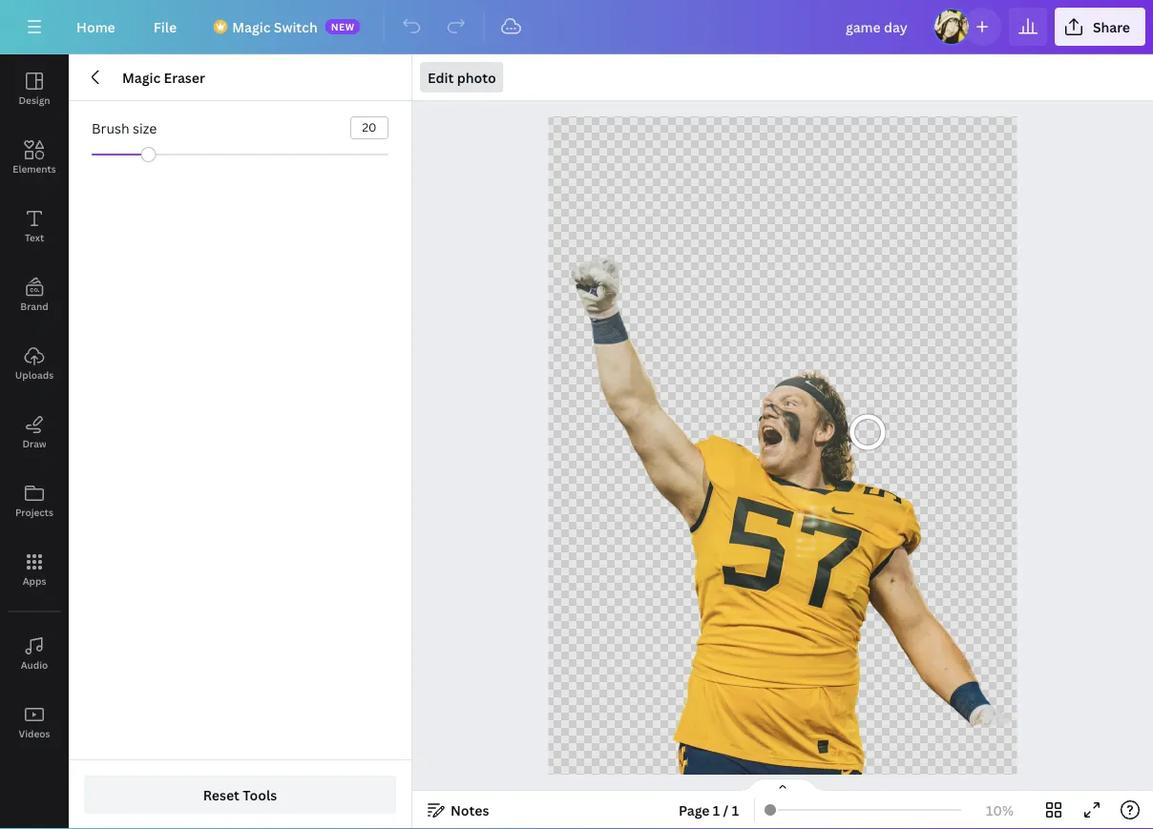 Task type: locate. For each thing, give the bounding box(es) containing it.
1 horizontal spatial 1
[[732, 802, 739, 820]]

reset tools button
[[84, 776, 396, 815]]

1 left '/' on the bottom of the page
[[713, 802, 720, 820]]

Design title text field
[[831, 8, 925, 46]]

2 1 from the left
[[732, 802, 739, 820]]

size
[[133, 119, 157, 137]]

show pages image
[[737, 778, 829, 794]]

text
[[25, 231, 44, 244]]

10% button
[[969, 795, 1031, 826]]

Brush size text field
[[351, 117, 388, 138]]

+ add page
[[748, 732, 819, 750]]

magic for magic eraser
[[122, 68, 161, 86]]

1 1 from the left
[[713, 802, 720, 820]]

0 horizontal spatial 1
[[713, 802, 720, 820]]

eraser
[[164, 68, 205, 86]]

10%
[[987, 802, 1014, 820]]

1 vertical spatial ellipsis image
[[906, 577, 952, 588]]

1 vertical spatial triangle icon image
[[849, 312, 1154, 384]]

0 vertical spatial magic
[[232, 18, 271, 36]]

magic left switch
[[232, 18, 271, 36]]

audio button
[[0, 620, 69, 689]]

welcome
[[566, 186, 996, 384], [562, 338, 992, 536]]

0 horizontal spatial ellipsis image
[[619, 531, 664, 542]]

0 vertical spatial triangle icon image
[[406, 179, 725, 251]]

ambassador
[[694, 565, 887, 595]]

0 horizontal spatial triangle icon image
[[406, 179, 725, 251]]

file button
[[138, 8, 192, 46]]

+
[[748, 732, 755, 750]]

page
[[787, 732, 819, 750]]

switch
[[274, 18, 318, 36]]

1 horizontal spatial magic
[[232, 18, 271, 36]]

main menu bar
[[0, 0, 1154, 54]]

champsraise first ambassador
[[652, 542, 928, 595]]

draw button
[[0, 398, 69, 467]]

triangle icon image
[[406, 179, 725, 251], [849, 312, 1154, 384]]

sullivan
[[667, 607, 786, 635]]

draw
[[22, 437, 46, 450]]

projects
[[15, 506, 53, 519]]

1
[[713, 802, 720, 820], [732, 802, 739, 820]]

0 horizontal spatial magic
[[122, 68, 161, 86]]

share
[[1093, 18, 1131, 36]]

ellipsis image
[[619, 531, 664, 542], [906, 577, 952, 588]]

notes
[[451, 802, 489, 820]]

apps button
[[0, 536, 69, 604]]

magic inside main menu bar
[[232, 18, 271, 36]]

1 vertical spatial magic
[[122, 68, 161, 86]]

page
[[679, 802, 710, 820]]

magic
[[232, 18, 271, 36], [122, 68, 161, 86]]

magic left "eraser"
[[122, 68, 161, 86]]

brand button
[[0, 261, 69, 329]]

1 right '/' on the bottom of the page
[[732, 802, 739, 820]]

design
[[19, 94, 50, 106]]

add
[[758, 732, 784, 750]]

text button
[[0, 192, 69, 261]]

home
[[76, 18, 115, 36]]



Task type: vqa. For each thing, say whether or not it's contained in the screenshot.
Magic Eraser
yes



Task type: describe. For each thing, give the bounding box(es) containing it.
magic for magic switch
[[232, 18, 271, 36]]

1 horizontal spatial ellipsis image
[[906, 577, 952, 588]]

audio
[[21, 659, 48, 672]]

magic switch
[[232, 18, 318, 36]]

share button
[[1055, 8, 1146, 46]]

tools
[[243, 786, 277, 805]]

edit photo
[[428, 68, 496, 86]]

edit photo button
[[420, 62, 504, 93]]

apps
[[23, 575, 46, 588]]

design button
[[0, 54, 69, 123]]

projects button
[[0, 467, 69, 536]]

file
[[154, 18, 177, 36]]

reset
[[203, 786, 240, 805]]

brush
[[92, 119, 130, 137]]

/
[[723, 802, 729, 820]]

new
[[331, 20, 355, 33]]

brand
[[20, 300, 48, 313]]

brush size
[[92, 119, 157, 137]]

0 vertical spatial ellipsis image
[[619, 531, 664, 542]]

elements button
[[0, 123, 69, 192]]

notes button
[[420, 795, 497, 826]]

1 horizontal spatial triangle icon image
[[849, 312, 1154, 384]]

elements
[[13, 162, 56, 175]]

uploads
[[15, 369, 54, 382]]

side panel tab list
[[0, 54, 69, 757]]

home link
[[61, 8, 131, 46]]

champsraise
[[652, 542, 847, 572]]

videos button
[[0, 689, 69, 757]]

weidman
[[793, 607, 917, 635]]

edit
[[428, 68, 454, 86]]

photo
[[457, 68, 496, 86]]

first
[[854, 542, 928, 572]]

uploads button
[[0, 329, 69, 398]]

reset tools
[[203, 786, 277, 805]]

page 1 / 1
[[679, 802, 739, 820]]

sullivan weidman
[[667, 607, 917, 635]]

videos
[[19, 728, 50, 741]]

+ add page button
[[511, 722, 1055, 760]]

magic eraser
[[122, 68, 205, 86]]



